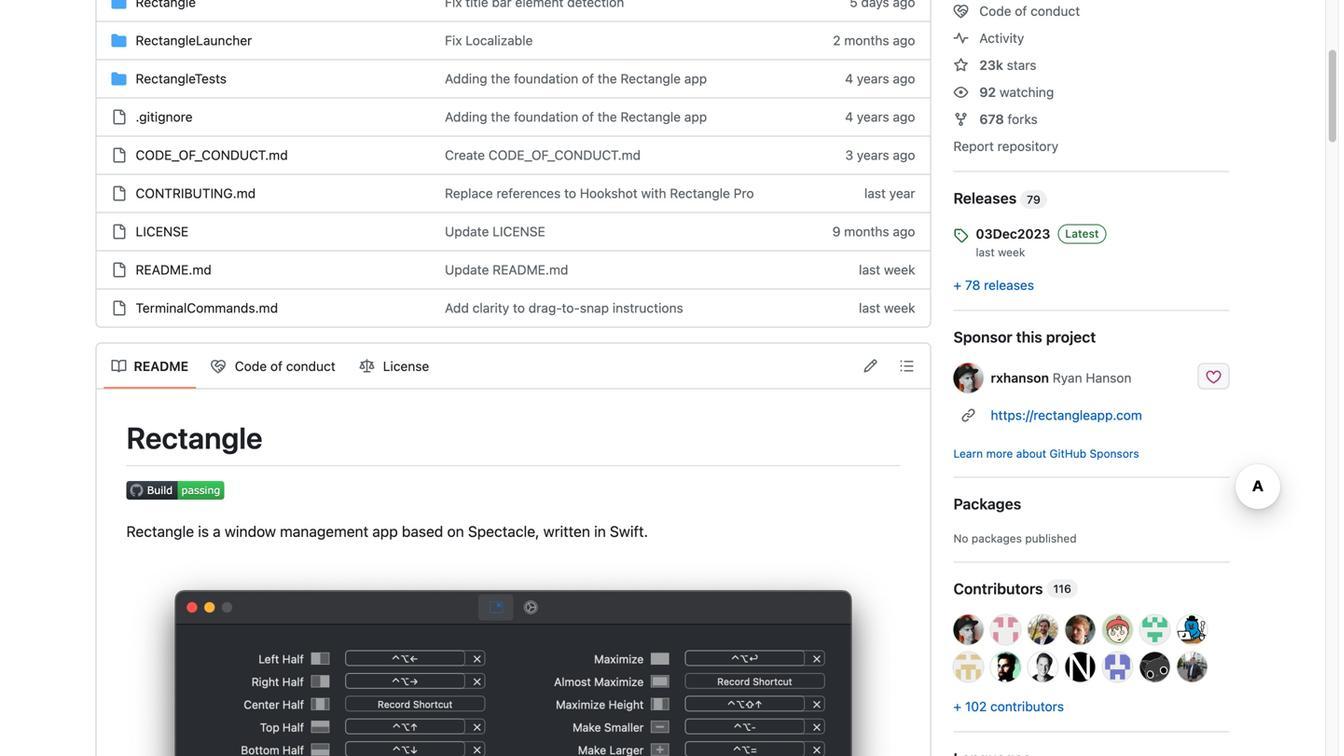 Task type: describe. For each thing, give the bounding box(es) containing it.
@c lake image
[[953, 652, 983, 682]]

2 code_of_conduct.md from the left
[[488, 147, 641, 163]]

678 forks
[[979, 111, 1038, 127]]

build image
[[126, 481, 224, 500]]

activity link
[[953, 30, 1024, 46]]

releases 79
[[953, 189, 1041, 207]]

activity
[[979, 30, 1024, 46]]

written
[[543, 523, 590, 540]]

repo forked image
[[953, 112, 968, 127]]

terminalcommands.md
[[136, 300, 278, 316]]

to for clarity
[[513, 300, 525, 316]]

localizable
[[466, 33, 533, 48]]

@snomos image
[[991, 652, 1021, 682]]

last week for update readme.md
[[859, 262, 915, 277]]

snap
[[580, 300, 609, 316]]

readme link
[[104, 352, 196, 381]]

with
[[641, 186, 666, 201]]

4 years ago for rectangletests
[[845, 71, 915, 86]]

1 license from the left
[[136, 224, 189, 239]]

23k stars
[[979, 57, 1037, 73]]

update license
[[445, 224, 545, 239]]

3
[[845, 147, 853, 163]]

1 vertical spatial code of conduct
[[235, 359, 336, 374]]

last for update readme.md
[[859, 262, 880, 277]]

outline image
[[899, 359, 914, 373]]

rectangle for rectangletests
[[621, 71, 681, 86]]

.gitignore link
[[136, 109, 193, 124]]

78
[[965, 277, 980, 293]]

license link
[[352, 352, 438, 381]]

@ryonakano image
[[1103, 615, 1133, 645]]

on
[[447, 523, 464, 540]]

rectangletests link
[[136, 71, 227, 86]]

contributors
[[953, 580, 1043, 598]]

rectangletests
[[136, 71, 227, 86]]

rxhanson ryan hanson
[[991, 370, 1132, 386]]

years for code_of_conduct.md
[[857, 147, 889, 163]]

packages link
[[953, 493, 1230, 515]]

4 for .gitignore
[[845, 109, 853, 124]]

tag image
[[953, 228, 968, 243]]

+ 78 releases link
[[953, 277, 1034, 293]]

list containing readme
[[104, 352, 438, 381]]

update readme.md link
[[445, 262, 568, 277]]

law image
[[360, 359, 374, 374]]

+ for releases
[[953, 277, 962, 293]]

sponsors
[[1090, 447, 1139, 460]]

1 horizontal spatial code of conduct
[[976, 3, 1080, 19]]

of inside list
[[270, 359, 283, 374]]

rectanglelauncher
[[136, 33, 252, 48]]

https://rectangleapp.com
[[991, 408, 1142, 423]]

https://rectangleapp.com link
[[991, 408, 1142, 423]]

contributing.md link
[[136, 186, 256, 201]]

4 for rectangletests
[[845, 71, 853, 86]]

create code_of_conduct.md link
[[445, 147, 641, 163]]

github
[[1050, 447, 1086, 460]]

4 years ago for .gitignore
[[845, 109, 915, 124]]

week for add clarity to drag-to-snap instructions
[[884, 300, 915, 316]]

is
[[198, 523, 209, 540]]

@aaron rumpler image
[[1140, 615, 1170, 645]]

2 directory image from the top
[[111, 71, 126, 86]]

years for rectangletests
[[857, 71, 889, 86]]

foundation for .gitignore
[[514, 109, 578, 124]]

in
[[594, 523, 606, 540]]

rectangle for .gitignore
[[621, 109, 681, 124]]

03dec2023
[[976, 226, 1050, 242]]

replace
[[445, 186, 493, 201]]

app for .gitignore
[[684, 109, 707, 124]]

add
[[445, 300, 469, 316]]

replace references to hookshot with rectangle pro
[[445, 186, 754, 201]]

pulse image
[[953, 31, 968, 46]]

@decodism image
[[991, 615, 1021, 645]]

latest
[[1065, 227, 1099, 240]]

2 months ago
[[833, 33, 915, 48]]

more
[[986, 447, 1013, 460]]

@antiasi image
[[1103, 652, 1133, 682]]

months for 2
[[844, 33, 889, 48]]

eye image
[[953, 85, 968, 100]]

23k
[[979, 57, 1003, 73]]

sponsor this project
[[953, 328, 1096, 346]]

about
[[1016, 447, 1046, 460]]

@nebeker image
[[1065, 652, 1095, 682]]

year
[[889, 186, 915, 201]]

116
[[1053, 582, 1071, 595]]

edit file image
[[863, 359, 878, 373]]

+ 102 contributors link
[[953, 699, 1064, 714]]

+ 102 contributors
[[953, 699, 1064, 714]]

ago for license
[[893, 224, 915, 239]]

adding the foundation of the rectangle app link for rectangletests
[[445, 71, 707, 86]]

clarity
[[472, 300, 509, 316]]

ryan
[[1053, 370, 1082, 386]]

ago for .gitignore
[[893, 109, 915, 124]]

hanson
[[1086, 370, 1132, 386]]

678
[[979, 111, 1004, 127]]

@patrick stripe image
[[1065, 615, 1095, 645]]

report repository link
[[953, 138, 1059, 154]]

contributing.md
[[136, 186, 256, 201]]

2 license from the left
[[493, 224, 545, 239]]

create code_of_conduct.md
[[445, 147, 641, 163]]

ago for rectangletests
[[893, 71, 915, 86]]

readme
[[134, 359, 188, 374]]

code_of_conduct.md link
[[136, 147, 288, 163]]

update license link
[[445, 224, 545, 239]]

repository
[[997, 138, 1059, 154]]

stars
[[1007, 57, 1037, 73]]

0 vertical spatial code
[[979, 3, 1011, 19]]

add clarity to drag-to-snap instructions link
[[445, 300, 683, 316]]

replace references to hookshot with rectangle pro link
[[445, 186, 754, 201]]

window
[[225, 523, 276, 540]]

watching
[[1000, 84, 1054, 100]]

terminalcommands.md link
[[136, 300, 278, 316]]

no packages published
[[953, 532, 1077, 545]]

management
[[280, 523, 368, 540]]

2 vertical spatial app
[[372, 523, 398, 540]]

readme.md link
[[136, 262, 211, 277]]

0 vertical spatial conduct
[[1031, 3, 1080, 19]]

swift.
[[610, 523, 648, 540]]

0 vertical spatial week
[[998, 246, 1025, 259]]



Task type: locate. For each thing, give the bounding box(es) containing it.
2 foundation from the top
[[514, 109, 578, 124]]

app
[[684, 71, 707, 86], [684, 109, 707, 124], [372, 523, 398, 540]]

1 horizontal spatial to
[[564, 186, 576, 201]]

pro
[[734, 186, 754, 201]]

readme.md down license link
[[136, 262, 211, 277]]

packages
[[972, 532, 1022, 545]]

no
[[953, 532, 968, 545]]

0 horizontal spatial code_of_conduct.md
[[136, 147, 288, 163]]

1 months from the top
[[844, 33, 889, 48]]

code_of_conduct.md up contributing.md
[[136, 147, 288, 163]]

conduct
[[1031, 3, 1080, 19], [286, 359, 336, 374]]

1 vertical spatial app
[[684, 109, 707, 124]]

readme.md up drag-
[[493, 262, 568, 277]]

rectangle for contributing.md
[[670, 186, 730, 201]]

1 horizontal spatial code
[[979, 3, 1011, 19]]

last year
[[864, 186, 915, 201]]

4 ago from the top
[[893, 147, 915, 163]]

1 vertical spatial 4
[[845, 109, 853, 124]]

1 vertical spatial code
[[235, 359, 267, 374]]

adding
[[445, 71, 487, 86], [445, 109, 487, 124]]

forks
[[1008, 111, 1038, 127]]

0 vertical spatial adding
[[445, 71, 487, 86]]

1 horizontal spatial license
[[493, 224, 545, 239]]

1 vertical spatial foundation
[[514, 109, 578, 124]]

hookshot
[[580, 186, 638, 201]]

directory image
[[111, 0, 126, 10], [111, 71, 126, 86]]

0 vertical spatial last week
[[976, 246, 1025, 259]]

conduct inside list
[[286, 359, 336, 374]]

1 vertical spatial to
[[513, 300, 525, 316]]

1 vertical spatial adding the foundation of the rectangle app
[[445, 109, 707, 124]]

update
[[445, 224, 489, 239], [445, 262, 489, 277]]

1 years from the top
[[857, 71, 889, 86]]

years down 2 months ago
[[857, 71, 889, 86]]

learn
[[953, 447, 983, 460]]

months
[[844, 33, 889, 48], [844, 224, 889, 239]]

0 horizontal spatial code
[[235, 359, 267, 374]]

last week down 9 months ago
[[859, 262, 915, 277]]

ago for rectanglelauncher
[[893, 33, 915, 48]]

license
[[136, 224, 189, 239], [493, 224, 545, 239]]

0 horizontal spatial code of conduct link
[[203, 352, 345, 381]]

based
[[402, 523, 443, 540]]

report repository
[[953, 138, 1059, 154]]

92
[[979, 84, 996, 100]]

adding the foundation of the rectangle app for rectangletests
[[445, 71, 707, 86]]

last
[[864, 186, 886, 201], [976, 246, 995, 259], [859, 262, 880, 277], [859, 300, 880, 316]]

update readme.md
[[445, 262, 568, 277]]

app for rectangletests
[[684, 71, 707, 86]]

to for references
[[564, 186, 576, 201]]

week
[[998, 246, 1025, 259], [884, 262, 915, 277], [884, 300, 915, 316]]

0 vertical spatial years
[[857, 71, 889, 86]]

92 watching
[[979, 84, 1054, 100]]

1 horizontal spatial code_of_conduct.md
[[488, 147, 641, 163]]

+ left 102
[[953, 699, 962, 714]]

code_of_conduct.md up replace references to hookshot with rectangle pro link
[[488, 147, 641, 163]]

months right the 2
[[844, 33, 889, 48]]

months right 9
[[844, 224, 889, 239]]

last week up edit file image
[[859, 300, 915, 316]]

+ for contributors
[[953, 699, 962, 714]]

adding for rectangletests
[[445, 71, 487, 86]]

packages
[[953, 495, 1021, 513]]

1 vertical spatial week
[[884, 262, 915, 277]]

1 horizontal spatial code of conduct link
[[953, 3, 1080, 19]]

this
[[1016, 328, 1042, 346]]

code
[[979, 3, 1011, 19], [235, 359, 267, 374]]

last week
[[976, 246, 1025, 259], [859, 262, 915, 277], [859, 300, 915, 316]]

ago up 3 years ago
[[893, 109, 915, 124]]

2 vertical spatial week
[[884, 300, 915, 316]]

2 + from the top
[[953, 699, 962, 714]]

report
[[953, 138, 994, 154]]

9 months ago
[[832, 224, 915, 239]]

sponsor
[[953, 328, 1012, 346]]

adding for .gitignore
[[445, 109, 487, 124]]

references
[[496, 186, 561, 201]]

4
[[845, 71, 853, 86], [845, 109, 853, 124]]

years right 3
[[857, 147, 889, 163]]

conduct up the stars
[[1031, 3, 1080, 19]]

0 vertical spatial +
[[953, 277, 962, 293]]

adding the foundation of the rectangle app for .gitignore
[[445, 109, 707, 124]]

1 ago from the top
[[893, 33, 915, 48]]

0 vertical spatial foundation
[[514, 71, 578, 86]]

1 code_of_conduct.md from the left
[[136, 147, 288, 163]]

learn more about github sponsors
[[953, 447, 1139, 460]]

to left the hookshot
[[564, 186, 576, 201]]

1 + from the top
[[953, 277, 962, 293]]

ago down 2 months ago
[[893, 71, 915, 86]]

1 horizontal spatial conduct
[[1031, 3, 1080, 19]]

5 ago from the top
[[893, 224, 915, 239]]

3 years from the top
[[857, 147, 889, 163]]

instructions
[[612, 300, 683, 316]]

1 vertical spatial +
[[953, 699, 962, 714]]

last down the 03dec2023
[[976, 246, 995, 259]]

learn more about github sponsors link
[[953, 447, 1139, 460]]

2 ago from the top
[[893, 71, 915, 86]]

add clarity to drag-to-snap instructions
[[445, 300, 683, 316]]

1 vertical spatial directory image
[[111, 71, 126, 86]]

releases
[[953, 189, 1017, 207]]

1 readme.md from the left
[[136, 262, 211, 277]]

last for replace references to hookshot with rectangle pro
[[864, 186, 886, 201]]

screenshot image
[[126, 558, 900, 756]]

week down the 03dec2023
[[998, 246, 1025, 259]]

1 adding from the top
[[445, 71, 487, 86]]

fix localizable
[[445, 33, 533, 48]]

0 vertical spatial app
[[684, 71, 707, 86]]

4 years ago down 2 months ago
[[845, 71, 915, 86]]

3 ago from the top
[[893, 109, 915, 124]]

0 vertical spatial code of conduct image
[[953, 4, 968, 19]]

code of conduct image
[[953, 4, 968, 19], [211, 359, 226, 374]]

1 update from the top
[[445, 224, 489, 239]]

0 horizontal spatial code of conduct image
[[211, 359, 226, 374]]

2
[[833, 33, 841, 48]]

.gitignore
[[136, 109, 193, 124]]

published
[[1025, 532, 1077, 545]]

1 vertical spatial code of conduct link
[[203, 352, 345, 381]]

star image
[[953, 58, 968, 73]]

0 horizontal spatial to
[[513, 300, 525, 316]]

code_of_conduct.md
[[136, 147, 288, 163], [488, 147, 641, 163]]

releases
[[984, 277, 1034, 293]]

2 4 from the top
[[845, 109, 853, 124]]

code inside list
[[235, 359, 267, 374]]

0 vertical spatial code of conduct link
[[953, 3, 1080, 19]]

@rxhanson image
[[953, 363, 983, 393], [953, 615, 983, 645]]

license
[[383, 359, 429, 374]]

code of conduct left law icon
[[235, 359, 336, 374]]

1 vertical spatial adding
[[445, 109, 487, 124]]

to left drag-
[[513, 300, 525, 316]]

ago down year
[[893, 224, 915, 239]]

2 4 years ago from the top
[[845, 109, 915, 124]]

foundation
[[514, 71, 578, 86], [514, 109, 578, 124]]

adding up create
[[445, 109, 487, 124]]

1 directory image from the top
[[111, 0, 126, 10]]

0 horizontal spatial readme.md
[[136, 262, 211, 277]]

0 vertical spatial 4 years ago
[[845, 71, 915, 86]]

contributors
[[990, 699, 1064, 714]]

2 years from the top
[[857, 109, 889, 124]]

update up add
[[445, 262, 489, 277]]

+ 78 releases
[[953, 277, 1034, 293]]

to
[[564, 186, 576, 201], [513, 300, 525, 316]]

1 4 years ago from the top
[[845, 71, 915, 86]]

79
[[1027, 193, 1041, 206]]

2 months from the top
[[844, 224, 889, 239]]

@rxhanson image up custom "image"
[[953, 363, 983, 393]]

week down 9 months ago
[[884, 262, 915, 277]]

1 vertical spatial years
[[857, 109, 889, 124]]

a
[[213, 523, 221, 540]]

code of conduct link up activity
[[953, 3, 1080, 19]]

1 adding the foundation of the rectangle app from the top
[[445, 71, 707, 86]]

2 vertical spatial years
[[857, 147, 889, 163]]

1 adding the foundation of the rectangle app link from the top
[[445, 71, 707, 86]]

code up activity
[[979, 3, 1011, 19]]

week up outline icon
[[884, 300, 915, 316]]

@bjornorri image
[[1177, 652, 1207, 682]]

foundation down localizable
[[514, 71, 578, 86]]

2 adding from the top
[[445, 109, 487, 124]]

1 vertical spatial update
[[445, 262, 489, 277]]

ago
[[893, 33, 915, 48], [893, 71, 915, 86], [893, 109, 915, 124], [893, 147, 915, 163], [893, 224, 915, 239]]

book image
[[111, 359, 126, 374]]

1 4 from the top
[[845, 71, 853, 86]]

1 vertical spatial 4 years ago
[[845, 109, 915, 124]]

0 vertical spatial code of conduct
[[976, 3, 1080, 19]]

4 up 3
[[845, 109, 853, 124]]

1 foundation from the top
[[514, 71, 578, 86]]

last for add clarity to drag-to-snap instructions
[[859, 300, 880, 316]]

rxhanson
[[991, 370, 1049, 386]]

1 horizontal spatial code of conduct image
[[953, 4, 968, 19]]

fix
[[445, 33, 462, 48]]

rectangle is a window management app based on spectacle, written in swift.
[[126, 523, 648, 540]]

directory image up directory image
[[111, 0, 126, 10]]

update for update license
[[445, 224, 489, 239]]

code of conduct up activity
[[976, 3, 1080, 19]]

1 vertical spatial adding the foundation of the rectangle app link
[[445, 109, 707, 124]]

ago for code_of_conduct.md
[[893, 147, 915, 163]]

fix localizable link
[[445, 33, 533, 48]]

adding down "fix"
[[445, 71, 487, 86]]

years for .gitignore
[[857, 109, 889, 124]]

code of conduct link down terminalcommands.md link
[[203, 352, 345, 381]]

@nat image
[[1028, 652, 1058, 682]]

0 vertical spatial adding the foundation of the rectangle app link
[[445, 71, 707, 86]]

+
[[953, 277, 962, 293], [953, 699, 962, 714]]

1 vertical spatial last week
[[859, 262, 915, 277]]

last left year
[[864, 186, 886, 201]]

ago left pulse image
[[893, 33, 915, 48]]

years up 3 years ago
[[857, 109, 889, 124]]

0 vertical spatial adding the foundation of the rectangle app
[[445, 71, 707, 86]]

last week for add clarity to drag-to-snap instructions
[[859, 300, 915, 316]]

2 adding the foundation of the rectangle app link from the top
[[445, 109, 707, 124]]

rectangle
[[621, 71, 681, 86], [621, 109, 681, 124], [670, 186, 730, 201], [126, 420, 263, 456], [126, 523, 194, 540]]

1 vertical spatial @rxhanson image
[[953, 615, 983, 645]]

spectacle,
[[468, 523, 539, 540]]

0 vertical spatial months
[[844, 33, 889, 48]]

1 vertical spatial months
[[844, 224, 889, 239]]

drag-
[[528, 300, 562, 316]]

0 horizontal spatial license
[[136, 224, 189, 239]]

last week down the 03dec2023
[[976, 246, 1025, 259]]

+ left 78
[[953, 277, 962, 293]]

code of conduct image up pulse image
[[953, 4, 968, 19]]

custom image
[[961, 408, 976, 423]]

last up edit file image
[[859, 300, 880, 316]]

update down replace
[[445, 224, 489, 239]]

license up readme.md link
[[136, 224, 189, 239]]

directory image down directory image
[[111, 71, 126, 86]]

code of conduct image right readme in the top of the page
[[211, 359, 226, 374]]

months for 9
[[844, 224, 889, 239]]

code of conduct image inside list
[[211, 359, 226, 374]]

@hiro0218 image
[[1140, 652, 1170, 682]]

0 vertical spatial 4
[[845, 71, 853, 86]]

1 horizontal spatial readme.md
[[493, 262, 568, 277]]

adding the foundation of the rectangle app link for .gitignore
[[445, 109, 707, 124]]

1 @rxhanson image from the top
[[953, 363, 983, 393]]

ago up year
[[893, 147, 915, 163]]

0 vertical spatial update
[[445, 224, 489, 239]]

3 years ago
[[845, 147, 915, 163]]

update for update readme.md
[[445, 262, 489, 277]]

directory image
[[111, 33, 126, 48]]

foundation up create code_of_conduct.md link
[[514, 109, 578, 124]]

9
[[832, 224, 841, 239]]

code down terminalcommands.md link
[[235, 359, 267, 374]]

4 years ago up 3 years ago
[[845, 109, 915, 124]]

4 down 2 months ago
[[845, 71, 853, 86]]

0 vertical spatial directory image
[[111, 0, 126, 10]]

1 vertical spatial code of conduct image
[[211, 359, 226, 374]]

2 vertical spatial last week
[[859, 300, 915, 316]]

week for update readme.md
[[884, 262, 915, 277]]

@sh cho image
[[1177, 615, 1207, 645]]

list
[[104, 352, 438, 381]]

2 adding the foundation of the rectangle app from the top
[[445, 109, 707, 124]]

license down the references
[[493, 224, 545, 239]]

adding the foundation of the rectangle app link
[[445, 71, 707, 86], [445, 109, 707, 124]]

0 vertical spatial to
[[564, 186, 576, 201]]

license link
[[136, 224, 189, 239]]

readme.md
[[136, 262, 211, 277], [493, 262, 568, 277]]

2 readme.md from the left
[[493, 262, 568, 277]]

conduct left law icon
[[286, 359, 336, 374]]

0 vertical spatial @rxhanson image
[[953, 363, 983, 393]]

0 horizontal spatial code of conduct
[[235, 359, 336, 374]]

project
[[1046, 328, 1096, 346]]

last down 9 months ago
[[859, 262, 880, 277]]

heart image
[[1206, 370, 1221, 384]]

create
[[445, 147, 485, 163]]

2 @rxhanson image from the top
[[953, 615, 983, 645]]

0 horizontal spatial conduct
[[286, 359, 336, 374]]

foundation for rectangletests
[[514, 71, 578, 86]]

of
[[1015, 3, 1027, 19], [582, 71, 594, 86], [582, 109, 594, 124], [270, 359, 283, 374]]

@rxhanson image up @c lake 'icon'
[[953, 615, 983, 645]]

1 vertical spatial conduct
[[286, 359, 336, 374]]

2 update from the top
[[445, 262, 489, 277]]

@c harding image
[[1028, 615, 1058, 645]]



Task type: vqa. For each thing, say whether or not it's contained in the screenshot.
Milestones within popup button
no



